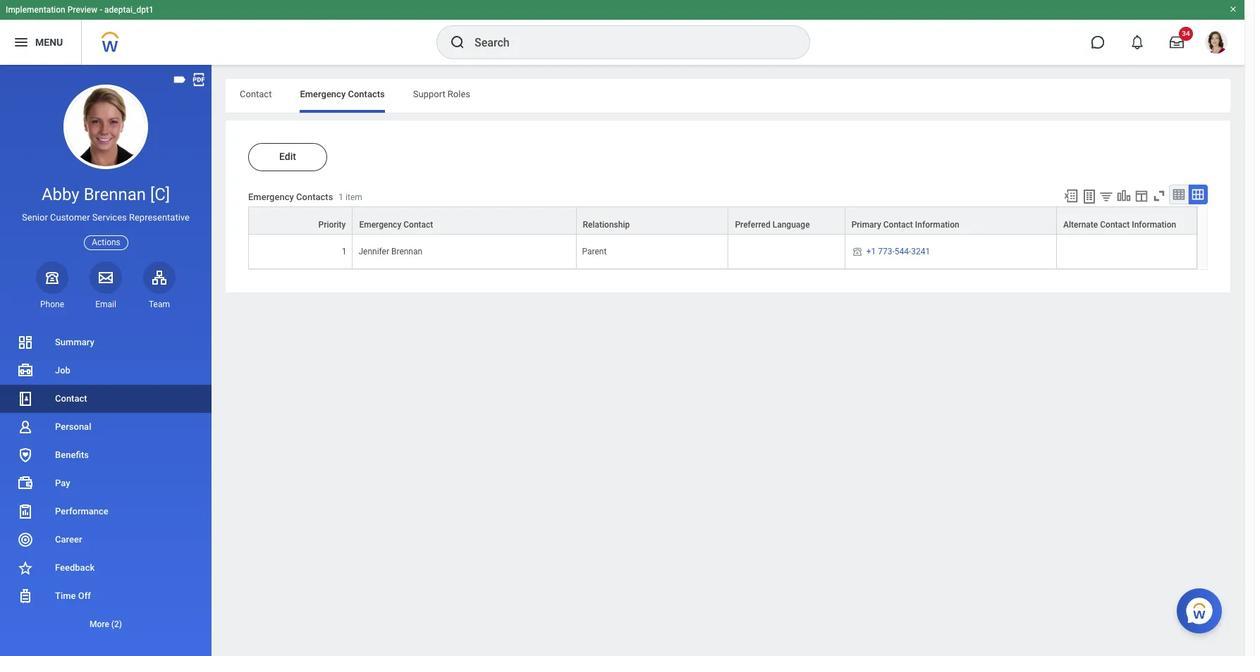 Task type: describe. For each thing, give the bounding box(es) containing it.
personal
[[55, 422, 91, 432]]

team
[[149, 300, 170, 309]]

job link
[[0, 357, 212, 385]]

emergency contact
[[359, 220, 433, 230]]

personal image
[[17, 419, 34, 436]]

jennifer
[[359, 247, 389, 257]]

brennan for abby
[[84, 185, 146, 205]]

alternate
[[1063, 220, 1098, 230]]

search image
[[449, 34, 466, 51]]

table image
[[1172, 188, 1186, 202]]

benefits
[[55, 450, 89, 460]]

export to worksheets image
[[1081, 188, 1098, 205]]

row containing 1
[[248, 235, 1197, 269]]

summary link
[[0, 329, 212, 357]]

menu button
[[0, 20, 81, 65]]

phone abby brennan [c] element
[[36, 299, 68, 310]]

navigation pane region
[[0, 65, 212, 657]]

career image
[[17, 532, 34, 549]]

time off
[[55, 591, 91, 602]]

job
[[55, 365, 70, 376]]

alternate contact information button
[[1057, 207, 1197, 234]]

more (2)
[[90, 620, 122, 630]]

summary image
[[17, 334, 34, 351]]

language
[[773, 220, 810, 230]]

actions button
[[84, 235, 128, 250]]

773-
[[878, 247, 895, 257]]

expand/collapse chart image
[[1116, 188, 1132, 204]]

feedback link
[[0, 554, 212, 582]]

emergency for emergency contacts 1 item
[[248, 192, 294, 203]]

primary contact information
[[852, 220, 960, 230]]

Search Workday  search field
[[475, 27, 781, 58]]

roles
[[448, 89, 470, 99]]

abby
[[42, 185, 79, 205]]

relationship
[[583, 220, 630, 230]]

email button
[[90, 261, 122, 310]]

performance
[[55, 506, 108, 517]]

expand table image
[[1191, 188, 1205, 202]]

preferred
[[735, 220, 771, 230]]

feedback image
[[17, 560, 34, 577]]

parent element
[[582, 244, 607, 257]]

+1 773-544-3241 link
[[866, 244, 930, 257]]

menu
[[35, 36, 63, 48]]

inbox large image
[[1170, 35, 1184, 49]]

emergency for emergency contact
[[359, 220, 401, 230]]

support
[[413, 89, 445, 99]]

abby brennan [c]
[[42, 185, 170, 205]]

emergency contact button
[[353, 207, 576, 234]]

benefits image
[[17, 447, 34, 464]]

information for alternate contact information
[[1132, 220, 1176, 230]]

performance link
[[0, 498, 212, 526]]

summary
[[55, 337, 94, 348]]

actions
[[92, 237, 120, 247]]

profile logan mcneil image
[[1205, 31, 1228, 56]]

customer
[[50, 212, 90, 223]]

justify image
[[13, 34, 30, 51]]

export to excel image
[[1063, 188, 1079, 204]]

email
[[95, 300, 116, 309]]

2 cell from the left
[[1057, 235, 1197, 269]]

close environment banner image
[[1229, 5, 1238, 13]]

contact inside list
[[55, 393, 87, 404]]

adeptai_dpt1
[[104, 5, 154, 15]]

edit
[[279, 151, 296, 162]]

information for primary contact information
[[915, 220, 960, 230]]

544-
[[895, 247, 911, 257]]

senior customer services representative
[[22, 212, 190, 223]]

primary contact information button
[[845, 207, 1056, 234]]

tab list containing contact
[[226, 79, 1231, 113]]

preferred language
[[735, 220, 810, 230]]

emergency contacts
[[300, 89, 385, 99]]

-
[[100, 5, 102, 15]]

relationship button
[[577, 207, 728, 234]]

implementation preview -   adeptai_dpt1
[[6, 5, 154, 15]]

+1
[[866, 247, 876, 257]]

1 inside row
[[342, 247, 347, 257]]

contact link
[[0, 385, 212, 413]]

list containing summary
[[0, 329, 212, 639]]

job image
[[17, 362, 34, 379]]

contacts for emergency contacts 1 item
[[296, 192, 333, 203]]



Task type: locate. For each thing, give the bounding box(es) containing it.
brennan for jennifer
[[391, 247, 423, 257]]

cell down language
[[729, 235, 845, 269]]

34
[[1182, 30, 1190, 37]]

0 vertical spatial brennan
[[84, 185, 146, 205]]

1 horizontal spatial emergency
[[300, 89, 346, 99]]

list
[[0, 329, 212, 639]]

time off image
[[17, 588, 34, 605]]

0 horizontal spatial information
[[915, 220, 960, 230]]

edit button
[[248, 143, 327, 171]]

0 horizontal spatial cell
[[729, 235, 845, 269]]

alternate contact information
[[1063, 220, 1176, 230]]

1
[[339, 193, 344, 203], [342, 247, 347, 257]]

1 left 'item'
[[339, 193, 344, 203]]

information
[[915, 220, 960, 230], [1132, 220, 1176, 230]]

preferred language button
[[729, 207, 845, 234]]

1 horizontal spatial information
[[1132, 220, 1176, 230]]

preview
[[67, 5, 97, 15]]

jennifer brennan
[[359, 247, 423, 257]]

0 vertical spatial phone image
[[851, 246, 864, 257]]

tag image
[[172, 72, 188, 87]]

1 horizontal spatial cell
[[1057, 235, 1197, 269]]

contacts left support
[[348, 89, 385, 99]]

contacts for emergency contacts
[[348, 89, 385, 99]]

2 information from the left
[[1132, 220, 1176, 230]]

jennifer brennan element
[[359, 244, 423, 257]]

0 horizontal spatial brennan
[[84, 185, 146, 205]]

0 horizontal spatial contacts
[[296, 192, 333, 203]]

0 vertical spatial 1
[[339, 193, 344, 203]]

contact inside tab list
[[240, 89, 272, 99]]

implementation
[[6, 5, 65, 15]]

brennan down emergency contact
[[391, 247, 423, 257]]

select to filter grid data image
[[1099, 189, 1114, 204]]

phone button
[[36, 261, 68, 310]]

contact for emergency contact
[[404, 220, 433, 230]]

0 horizontal spatial emergency
[[248, 192, 294, 203]]

pay image
[[17, 475, 34, 492]]

contacts up priority popup button
[[296, 192, 333, 203]]

1 vertical spatial phone image
[[42, 269, 62, 286]]

emergency contacts 1 item
[[248, 192, 362, 203]]

priority
[[318, 220, 346, 230]]

brennan inside the navigation pane region
[[84, 185, 146, 205]]

team link
[[143, 261, 176, 310]]

contact for alternate contact information
[[1100, 220, 1130, 230]]

phone image inside popup button
[[42, 269, 62, 286]]

more (2) button
[[0, 616, 212, 633]]

senior
[[22, 212, 48, 223]]

more
[[90, 620, 109, 630]]

1 vertical spatial brennan
[[391, 247, 423, 257]]

+1 773-544-3241
[[866, 247, 930, 257]]

phone image left the +1
[[851, 246, 864, 257]]

0 vertical spatial contacts
[[348, 89, 385, 99]]

0 vertical spatial emergency
[[300, 89, 346, 99]]

more (2) button
[[0, 611, 212, 639]]

primary
[[852, 220, 881, 230]]

phone image up phone
[[42, 269, 62, 286]]

contact
[[240, 89, 272, 99], [404, 220, 433, 230], [883, 220, 913, 230], [1100, 220, 1130, 230], [55, 393, 87, 404]]

pay
[[55, 478, 70, 489]]

phone
[[40, 300, 64, 309]]

2 horizontal spatial emergency
[[359, 220, 401, 230]]

phone image inside row
[[851, 246, 864, 257]]

1 horizontal spatial contacts
[[348, 89, 385, 99]]

1 cell from the left
[[729, 235, 845, 269]]

off
[[78, 591, 91, 602]]

parent
[[582, 247, 607, 257]]

1 down 'priority'
[[342, 247, 347, 257]]

(2)
[[111, 620, 122, 630]]

contacts
[[348, 89, 385, 99], [296, 192, 333, 203]]

brennan up services
[[84, 185, 146, 205]]

emergency
[[300, 89, 346, 99], [248, 192, 294, 203], [359, 220, 401, 230]]

phone image
[[851, 246, 864, 257], [42, 269, 62, 286]]

representative
[[129, 212, 190, 223]]

1 horizontal spatial brennan
[[391, 247, 423, 257]]

priority button
[[249, 207, 352, 234]]

34 button
[[1161, 27, 1193, 58]]

view printable version (pdf) image
[[191, 72, 207, 87]]

contacts inside tab list
[[348, 89, 385, 99]]

1 vertical spatial emergency
[[248, 192, 294, 203]]

3241
[[911, 247, 930, 257]]

1 inside emergency contacts 1 item
[[339, 193, 344, 203]]

toolbar
[[1057, 185, 1208, 207]]

time off link
[[0, 582, 212, 611]]

1 horizontal spatial phone image
[[851, 246, 864, 257]]

emergency inside tab list
[[300, 89, 346, 99]]

emergency inside popup button
[[359, 220, 401, 230]]

feedback
[[55, 563, 95, 573]]

menu banner
[[0, 0, 1245, 65]]

mail image
[[97, 269, 114, 286]]

0 horizontal spatial phone image
[[42, 269, 62, 286]]

personal link
[[0, 413, 212, 441]]

information up the 3241
[[915, 220, 960, 230]]

1 information from the left
[[915, 220, 960, 230]]

fullscreen image
[[1152, 188, 1167, 204]]

pay link
[[0, 470, 212, 498]]

view team image
[[151, 269, 168, 286]]

row
[[248, 207, 1197, 235], [248, 235, 1197, 269]]

contact for primary contact information
[[883, 220, 913, 230]]

1 row from the top
[[248, 207, 1197, 235]]

click to view/edit grid preferences image
[[1134, 188, 1149, 204]]

brennan
[[84, 185, 146, 205], [391, 247, 423, 257]]

time
[[55, 591, 76, 602]]

services
[[92, 212, 127, 223]]

2 vertical spatial emergency
[[359, 220, 401, 230]]

[c]
[[150, 185, 170, 205]]

information down the fullscreen icon
[[1132, 220, 1176, 230]]

performance image
[[17, 504, 34, 520]]

cell down alternate contact information on the top of the page
[[1057, 235, 1197, 269]]

benefits link
[[0, 441, 212, 470]]

career
[[55, 535, 82, 545]]

item
[[346, 193, 362, 203]]

notifications large image
[[1130, 35, 1145, 49]]

contact image
[[17, 391, 34, 408]]

emergency for emergency contacts
[[300, 89, 346, 99]]

1 vertical spatial contacts
[[296, 192, 333, 203]]

tab list
[[226, 79, 1231, 113]]

2 row from the top
[[248, 235, 1197, 269]]

1 vertical spatial 1
[[342, 247, 347, 257]]

career link
[[0, 526, 212, 554]]

email abby brennan [c] element
[[90, 299, 122, 310]]

team abby brennan [c] element
[[143, 299, 176, 310]]

support roles
[[413, 89, 470, 99]]

row containing priority
[[248, 207, 1197, 235]]

cell
[[729, 235, 845, 269], [1057, 235, 1197, 269]]



Task type: vqa. For each thing, say whether or not it's contained in the screenshot.
"P-" to the right
no



